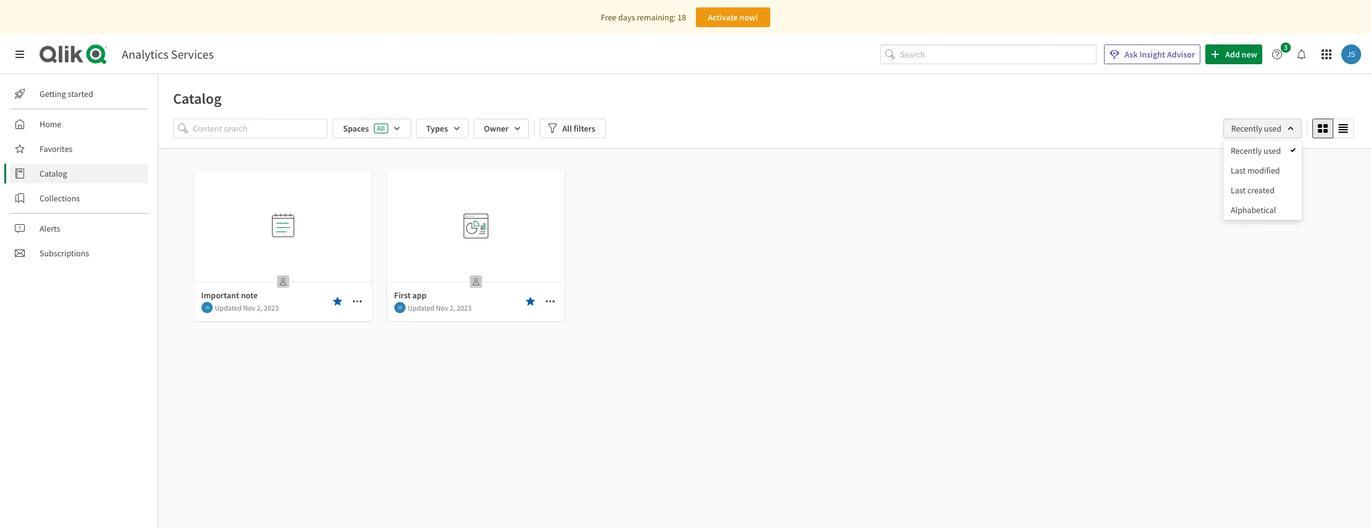 Task type: vqa. For each thing, say whether or not it's contained in the screenshot.
Last created
yes



Task type: describe. For each thing, give the bounding box(es) containing it.
remove from favorites image
[[525, 297, 535, 307]]

2023 for important note
[[264, 303, 279, 313]]

ask insight advisor
[[1125, 49, 1196, 60]]

Content search text field
[[193, 119, 328, 139]]

catalog inside "link"
[[40, 168, 67, 179]]

personal element for first app
[[466, 272, 486, 292]]

last modified
[[1232, 165, 1281, 176]]

updated for note
[[215, 303, 242, 313]]

last for last created
[[1232, 185, 1246, 196]]

18
[[678, 12, 687, 23]]

ask
[[1125, 49, 1139, 60]]

0 vertical spatial catalog
[[173, 89, 222, 108]]

analytics services element
[[122, 46, 214, 62]]

collections
[[40, 193, 80, 204]]

recently used for the recently used field
[[1232, 123, 1282, 134]]

ask insight advisor button
[[1105, 45, 1201, 64]]

free days remaining: 18
[[601, 12, 687, 23]]

recently for the recently used field
[[1232, 123, 1263, 134]]

home
[[40, 119, 61, 130]]

used for the recently used field
[[1265, 123, 1282, 134]]

alphabetical
[[1232, 205, 1277, 216]]

activate now!
[[708, 12, 759, 23]]

first app
[[394, 290, 427, 301]]

getting
[[40, 88, 66, 100]]

started
[[68, 88, 93, 100]]

important
[[201, 290, 239, 301]]

used for recently used option
[[1264, 145, 1282, 156]]

collections link
[[10, 189, 148, 208]]

analytics
[[122, 46, 169, 62]]

remove from favorites image
[[332, 297, 342, 307]]

switch view group
[[1313, 119, 1355, 139]]

list box inside "filters" region
[[1224, 141, 1303, 220]]

Recently used field
[[1224, 119, 1303, 139]]

subscriptions link
[[10, 244, 148, 264]]

navigation pane element
[[0, 79, 158, 268]]

jacob simon element for important
[[201, 302, 212, 314]]

jacob simon element for first
[[394, 302, 405, 314]]

jacob simon image
[[201, 302, 212, 314]]

alphabetical option
[[1224, 200, 1303, 220]]

note
[[241, 290, 258, 301]]

searchbar element
[[881, 44, 1097, 65]]

free
[[601, 12, 617, 23]]

first
[[394, 290, 411, 301]]



Task type: locate. For each thing, give the bounding box(es) containing it.
last created
[[1232, 185, 1275, 196]]

remaining:
[[637, 12, 676, 23]]

last left the "created"
[[1232, 185, 1246, 196]]

last for last modified
[[1232, 165, 1246, 176]]

1 horizontal spatial personal element
[[466, 272, 486, 292]]

nov for note
[[243, 303, 256, 313]]

insight
[[1140, 49, 1166, 60]]

updated nov 2, 2023 for app
[[408, 303, 472, 313]]

0 vertical spatial recently used
[[1232, 123, 1282, 134]]

list box
[[1224, 141, 1303, 220]]

0 horizontal spatial updated nov 2, 2023
[[215, 303, 279, 313]]

1 nov from the left
[[243, 303, 256, 313]]

activate now! link
[[696, 7, 771, 27]]

recently used for recently used option
[[1232, 145, 1282, 156]]

updated for app
[[408, 303, 435, 313]]

1 recently used from the top
[[1232, 123, 1282, 134]]

2 recently from the top
[[1232, 145, 1263, 156]]

recently up last modified
[[1232, 145, 1263, 156]]

2 recently used from the top
[[1232, 145, 1282, 156]]

last inside last modified option
[[1232, 165, 1246, 176]]

0 horizontal spatial 2,
[[257, 303, 263, 313]]

2, right jacob simon image
[[450, 303, 456, 313]]

personal element for important note
[[273, 272, 293, 292]]

1 vertical spatial used
[[1264, 145, 1282, 156]]

used up modified
[[1264, 145, 1282, 156]]

1 2, from the left
[[257, 303, 263, 313]]

list box containing recently used
[[1224, 141, 1303, 220]]

2 personal element from the left
[[466, 272, 486, 292]]

advisor
[[1168, 49, 1196, 60]]

subscriptions
[[40, 248, 89, 259]]

alerts
[[40, 223, 60, 234]]

recently used option
[[1224, 141, 1303, 161]]

0 horizontal spatial 2023
[[264, 303, 279, 313]]

last modified option
[[1224, 161, 1303, 181]]

nov down note
[[243, 303, 256, 313]]

catalog down favorites
[[40, 168, 67, 179]]

2,
[[257, 303, 263, 313], [450, 303, 456, 313]]

0 horizontal spatial catalog
[[40, 168, 67, 179]]

nov
[[243, 303, 256, 313], [436, 303, 449, 313]]

alerts link
[[10, 219, 148, 239]]

personal element
[[273, 272, 293, 292], [466, 272, 486, 292]]

0 horizontal spatial nov
[[243, 303, 256, 313]]

recently up recently used option
[[1232, 123, 1263, 134]]

Search text field
[[901, 44, 1097, 65]]

services
[[171, 46, 214, 62]]

important note
[[201, 290, 258, 301]]

1 vertical spatial recently used
[[1232, 145, 1282, 156]]

filters region
[[0, 0, 1372, 529]]

catalog link
[[10, 164, 148, 184]]

1 2023 from the left
[[264, 303, 279, 313]]

2, for note
[[257, 303, 263, 313]]

last created option
[[1224, 181, 1303, 200]]

recently used
[[1232, 123, 1282, 134], [1232, 145, 1282, 156]]

2 last from the top
[[1232, 185, 1246, 196]]

catalog
[[173, 89, 222, 108], [40, 168, 67, 179]]

1 horizontal spatial 2,
[[450, 303, 456, 313]]

2, for app
[[450, 303, 456, 313]]

used inside option
[[1264, 145, 1282, 156]]

1 horizontal spatial 2023
[[457, 303, 472, 313]]

recently used inside option
[[1232, 145, 1282, 156]]

favorites
[[40, 144, 73, 155]]

activate
[[708, 12, 738, 23]]

last inside last created option
[[1232, 185, 1246, 196]]

1 horizontal spatial updated
[[408, 303, 435, 313]]

1 recently from the top
[[1232, 123, 1263, 134]]

last
[[1232, 165, 1246, 176], [1232, 185, 1246, 196]]

1 last from the top
[[1232, 165, 1246, 176]]

recently
[[1232, 123, 1263, 134], [1232, 145, 1263, 156]]

home link
[[10, 114, 148, 134]]

recently used up recently used option
[[1232, 123, 1282, 134]]

recently used inside field
[[1232, 123, 1282, 134]]

favorites link
[[10, 139, 148, 159]]

jacob simon element
[[201, 302, 212, 314], [394, 302, 405, 314]]

recently for recently used option
[[1232, 145, 1263, 156]]

updated nov 2, 2023 for note
[[215, 303, 279, 313]]

1 personal element from the left
[[273, 272, 293, 292]]

2023 for first app
[[457, 303, 472, 313]]

updated nov 2, 2023 down note
[[215, 303, 279, 313]]

catalog down services at the top left
[[173, 89, 222, 108]]

analytics services
[[122, 46, 214, 62]]

jacob simon element down "first"
[[394, 302, 405, 314]]

1 vertical spatial recently
[[1232, 145, 1263, 156]]

updated down important note
[[215, 303, 242, 313]]

0 horizontal spatial updated
[[215, 303, 242, 313]]

2 used from the top
[[1264, 145, 1282, 156]]

jacob simon image
[[394, 302, 405, 314]]

close sidebar menu image
[[15, 49, 25, 59]]

1 vertical spatial catalog
[[40, 168, 67, 179]]

now!
[[740, 12, 759, 23]]

2023
[[264, 303, 279, 313], [457, 303, 472, 313]]

2 updated nov 2, 2023 from the left
[[408, 303, 472, 313]]

nov right jacob simon image
[[436, 303, 449, 313]]

jacob simon element down important at the bottom left of the page
[[201, 302, 212, 314]]

0 vertical spatial recently
[[1232, 123, 1263, 134]]

1 horizontal spatial catalog
[[173, 89, 222, 108]]

recently inside recently used option
[[1232, 145, 1263, 156]]

2, down note
[[257, 303, 263, 313]]

app
[[413, 290, 427, 301]]

2 2023 from the left
[[457, 303, 472, 313]]

1 updated from the left
[[215, 303, 242, 313]]

updated nov 2, 2023 down the app
[[408, 303, 472, 313]]

nov for app
[[436, 303, 449, 313]]

updated
[[215, 303, 242, 313], [408, 303, 435, 313]]

1 horizontal spatial jacob simon element
[[394, 302, 405, 314]]

0 vertical spatial used
[[1265, 123, 1282, 134]]

2 nov from the left
[[436, 303, 449, 313]]

getting started link
[[10, 84, 148, 104]]

last up last created
[[1232, 165, 1246, 176]]

getting started
[[40, 88, 93, 100]]

recently inside field
[[1232, 123, 1263, 134]]

recently used up last modified
[[1232, 145, 1282, 156]]

1 vertical spatial last
[[1232, 185, 1246, 196]]

used up recently used option
[[1265, 123, 1282, 134]]

2 2, from the left
[[450, 303, 456, 313]]

updated down the app
[[408, 303, 435, 313]]

personal element right note
[[273, 272, 293, 292]]

0 horizontal spatial personal element
[[273, 272, 293, 292]]

used inside field
[[1265, 123, 1282, 134]]

used
[[1265, 123, 1282, 134], [1264, 145, 1282, 156]]

created
[[1248, 185, 1275, 196]]

0 vertical spatial last
[[1232, 165, 1246, 176]]

updated nov 2, 2023
[[215, 303, 279, 313], [408, 303, 472, 313]]

personal element right the app
[[466, 272, 486, 292]]

1 horizontal spatial nov
[[436, 303, 449, 313]]

1 horizontal spatial updated nov 2, 2023
[[408, 303, 472, 313]]

days
[[619, 12, 635, 23]]

1 jacob simon element from the left
[[201, 302, 212, 314]]

2 updated from the left
[[408, 303, 435, 313]]

modified
[[1248, 165, 1281, 176]]

0 horizontal spatial jacob simon element
[[201, 302, 212, 314]]

1 used from the top
[[1265, 123, 1282, 134]]

1 updated nov 2, 2023 from the left
[[215, 303, 279, 313]]

2 jacob simon element from the left
[[394, 302, 405, 314]]



